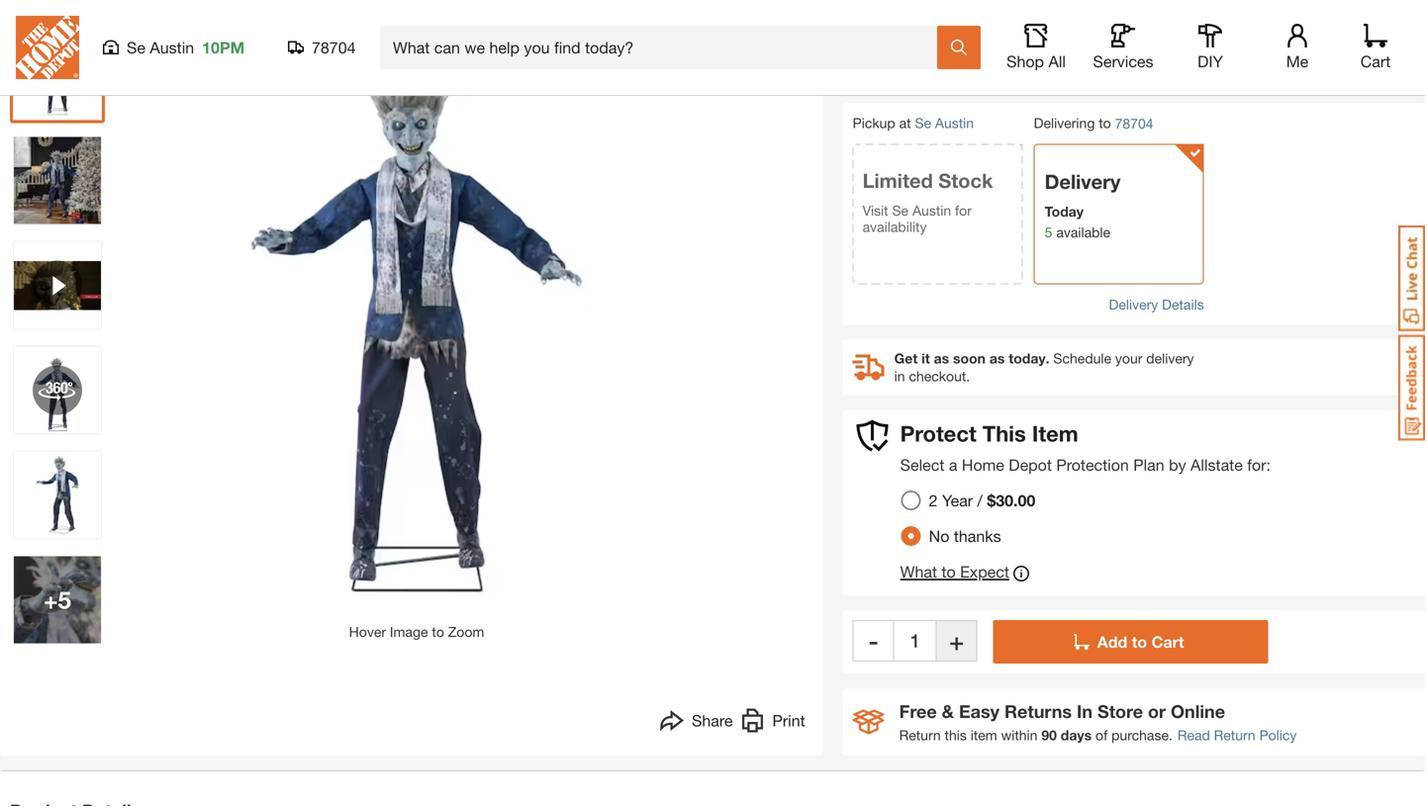 Task type: locate. For each thing, give the bounding box(es) containing it.
1 vertical spatial 78704
[[1115, 115, 1154, 131]]

all
[[1049, 52, 1066, 71]]

option group containing 2 year /
[[894, 483, 1052, 554]]

1 vertical spatial delivery
[[1109, 296, 1159, 313]]

your left delivery
[[1116, 350, 1143, 367]]

se austin 10pm
[[127, 38, 245, 57]]

0 horizontal spatial return
[[900, 727, 941, 744]]

for
[[1100, 9, 1119, 28], [955, 202, 972, 219]]

as right soon
[[990, 350, 1005, 367]]

to inside the add to cart button
[[1132, 633, 1148, 652]]

image
[[390, 624, 428, 640]]

1 horizontal spatial your
[[1148, 33, 1179, 52]]

services
[[1093, 52, 1154, 71]]

delivery up delivery
[[1109, 296, 1159, 313]]

1 vertical spatial your
[[1116, 350, 1143, 367]]

0 vertical spatial 78704
[[312, 38, 356, 57]]

se right visit
[[892, 202, 909, 219]]

and
[[960, 33, 987, 52]]

0 horizontal spatial as
[[934, 350, 950, 367]]

to right add
[[1132, 633, 1148, 652]]

easy
[[959, 701, 1000, 723]]

allstate
[[1191, 456, 1243, 475]]

0 vertical spatial se
[[127, 38, 145, 57]]

325055515_s01 image
[[14, 347, 101, 434]]

0 vertical spatial for
[[1100, 9, 1119, 28]]

return right read
[[1214, 727, 1256, 744]]

1 return from the left
[[900, 727, 941, 744]]

get it as soon as today.
[[895, 350, 1050, 367]]

thanks
[[954, 527, 1001, 546]]

10pm
[[202, 38, 245, 57]]

limited
[[863, 169, 933, 192]]

austin
[[150, 38, 194, 57], [935, 115, 974, 131], [913, 202, 952, 219]]

for up entertain
[[1100, 9, 1119, 28]]

0 vertical spatial delivery
[[1045, 170, 1121, 193]]

return down free
[[900, 727, 941, 744]]

details up delivery
[[1162, 296, 1205, 313]]

0 horizontal spatial cart
[[1152, 633, 1185, 652]]

0 vertical spatial your
[[1148, 33, 1179, 52]]

1 vertical spatial for
[[955, 202, 972, 219]]

austin right at
[[935, 115, 974, 131]]

1 horizontal spatial details
[[1162, 296, 1205, 313]]

delivery inside button
[[1109, 296, 1159, 313]]

view
[[873, 57, 906, 76]]

cart link
[[1354, 24, 1398, 71]]

home accents holiday christmas figurines 23sv23785 40.2 image
[[14, 452, 101, 539]]

1 horizontal spatial for
[[1100, 9, 1119, 28]]

days
[[1061, 727, 1092, 744]]

at
[[900, 115, 911, 131]]

0 vertical spatial a
[[1124, 9, 1132, 28]]

78704
[[312, 38, 356, 57], [1115, 115, 1154, 131]]

0 horizontal spatial for
[[955, 202, 972, 219]]

for inside eye-catching led light-up eyes for a mesmerizing display head, torso and jaw move to entertain your guests view more details
[[1100, 9, 1119, 28]]

expect
[[960, 563, 1010, 581]]

0 horizontal spatial details
[[951, 57, 1000, 76]]

it
[[922, 350, 930, 367]]

1 horizontal spatial a
[[1124, 9, 1132, 28]]

to left zoom
[[432, 624, 444, 640]]

delivery details button
[[1109, 294, 1205, 315]]

0 horizontal spatial a
[[949, 456, 958, 475]]

of
[[1096, 727, 1108, 744]]

delivering
[[1034, 115, 1095, 131]]

for:
[[1248, 456, 1271, 475]]

to for add to cart
[[1132, 633, 1148, 652]]

se
[[127, 38, 145, 57], [915, 115, 932, 131], [892, 202, 909, 219]]

0 vertical spatial cart
[[1361, 52, 1391, 71]]

1 vertical spatial austin
[[935, 115, 974, 131]]

torso
[[920, 33, 956, 52]]

pickup
[[853, 115, 896, 131]]

78704 inside button
[[312, 38, 356, 57]]

se right home accents holiday christmas figurines 23sv23785 64.0 image
[[127, 38, 145, 57]]

1 horizontal spatial as
[[990, 350, 1005, 367]]

2
[[929, 491, 938, 510]]

pickup at se austin
[[853, 115, 974, 131]]

store
[[1098, 701, 1144, 723]]

a
[[1124, 9, 1132, 28], [949, 456, 958, 475]]

today
[[1045, 203, 1084, 220]]

entertain
[[1082, 33, 1144, 52]]

me button
[[1266, 24, 1330, 71]]

jaw
[[991, 33, 1015, 52]]

add
[[1098, 633, 1128, 652]]

a left home
[[949, 456, 958, 475]]

to right what
[[942, 563, 956, 581]]

se right at
[[915, 115, 932, 131]]

cart right add
[[1152, 633, 1185, 652]]

year
[[943, 491, 973, 510]]

to for delivering to 78704
[[1099, 115, 1112, 131]]

diy
[[1198, 52, 1224, 71]]

None field
[[895, 621, 936, 662]]

1 as from the left
[[934, 350, 950, 367]]

78704 inside delivering to 78704
[[1115, 115, 1154, 131]]

eyes
[[1063, 9, 1096, 28]]

to inside what to expect button
[[942, 563, 956, 581]]

details down and
[[951, 57, 1000, 76]]

delivery today 5 available
[[1045, 170, 1121, 240]]

hover image to zoom button
[[120, 28, 714, 643]]

delivery
[[1045, 170, 1121, 193], [1109, 296, 1159, 313]]

eye-
[[873, 9, 905, 28]]

free & easy returns in store or online return this item within 90 days of purchase. read return policy
[[900, 701, 1297, 744]]

what
[[901, 563, 938, 581]]

home accents holiday christmas figurines 23sv23785 64.0 image
[[14, 32, 101, 119]]

5
[[1045, 224, 1053, 240], [58, 586, 71, 614]]

0 vertical spatial 5
[[1045, 224, 1053, 240]]

1 vertical spatial details
[[1162, 296, 1205, 313]]

0 horizontal spatial your
[[1116, 350, 1143, 367]]

What can we help you find today? search field
[[393, 27, 937, 68]]

live chat image
[[1399, 226, 1426, 332]]

1 vertical spatial cart
[[1152, 633, 1185, 652]]

austin down stock
[[913, 202, 952, 219]]

to inside hover image to zoom 'button'
[[432, 624, 444, 640]]

delivery up "today"
[[1045, 170, 1121, 193]]

shop all button
[[1005, 24, 1068, 71]]

delivery for delivery today 5 available
[[1045, 170, 1121, 193]]

1 horizontal spatial return
[[1214, 727, 1256, 744]]

to up all
[[1063, 33, 1077, 52]]

protect this item select a home depot protection plan by allstate for:
[[901, 421, 1271, 475]]

item
[[1032, 421, 1079, 447]]

-
[[869, 627, 878, 655]]

6329818203112 image
[[14, 242, 101, 329]]

a up entertain
[[1124, 9, 1132, 28]]

cart right me
[[1361, 52, 1391, 71]]

0 vertical spatial details
[[951, 57, 1000, 76]]

austin left 10pm
[[150, 38, 194, 57]]

or
[[1148, 701, 1166, 723]]

no
[[929, 527, 950, 546]]

0 horizontal spatial 78704
[[312, 38, 356, 57]]

details
[[951, 57, 1000, 76], [1162, 296, 1205, 313]]

as
[[934, 350, 950, 367], [990, 350, 1005, 367]]

2 return from the left
[[1214, 727, 1256, 744]]

+
[[44, 586, 58, 614]]

returns
[[1005, 701, 1072, 723]]

protect
[[901, 421, 977, 447]]

feedback link image
[[1399, 335, 1426, 442]]

1 horizontal spatial se
[[892, 202, 909, 219]]

2 horizontal spatial se
[[915, 115, 932, 131]]

home
[[962, 456, 1005, 475]]

1 horizontal spatial cart
[[1361, 52, 1391, 71]]

1 horizontal spatial 5
[[1045, 224, 1053, 240]]

hover image to zoom
[[349, 624, 484, 640]]

what to expect button
[[901, 562, 1030, 586]]

available
[[1057, 224, 1111, 240]]

your down "mesmerizing"
[[1148, 33, 1179, 52]]

cart
[[1361, 52, 1391, 71], [1152, 633, 1185, 652]]

option group
[[894, 483, 1052, 554]]

2 vertical spatial se
[[892, 202, 909, 219]]

2 vertical spatial austin
[[913, 202, 952, 219]]

to left the 78704 link on the top right of the page
[[1099, 115, 1112, 131]]

print
[[773, 712, 806, 730]]

depot
[[1009, 456, 1052, 475]]

5 inside the delivery today 5 available
[[1045, 224, 1053, 240]]

1 horizontal spatial 78704
[[1115, 115, 1154, 131]]

to inside delivering to 78704
[[1099, 115, 1112, 131]]

services button
[[1092, 24, 1155, 71]]

for down stock
[[955, 202, 972, 219]]

se austin button
[[915, 115, 974, 131]]

2 year / $30.00
[[929, 491, 1036, 510]]

1 vertical spatial a
[[949, 456, 958, 475]]

diy button
[[1179, 24, 1242, 71]]

as right it
[[934, 350, 950, 367]]

0 horizontal spatial 5
[[58, 586, 71, 614]]



Task type: describe. For each thing, give the bounding box(es) containing it.
protection
[[1057, 456, 1129, 475]]

today.
[[1009, 350, 1050, 367]]

light-
[[1004, 9, 1040, 28]]

display
[[1231, 9, 1281, 28]]

0 vertical spatial austin
[[150, 38, 194, 57]]

read return policy link
[[1178, 725, 1297, 746]]

delivery details
[[1109, 296, 1205, 313]]

delivery
[[1147, 350, 1194, 367]]

add to cart button
[[994, 621, 1269, 664]]

se inside limited stock visit se austin for availability
[[892, 202, 909, 219]]

policy
[[1260, 727, 1297, 744]]

+ 5
[[44, 586, 71, 614]]

your inside schedule your delivery in checkout.
[[1116, 350, 1143, 367]]

visit
[[863, 202, 889, 219]]

austin inside limited stock visit se austin for availability
[[913, 202, 952, 219]]

mesmerizing
[[1137, 9, 1226, 28]]

0 horizontal spatial se
[[127, 38, 145, 57]]

guests
[[1184, 33, 1231, 52]]

checkout.
[[909, 368, 970, 384]]

2 as from the left
[[990, 350, 1005, 367]]

home accents holiday christmas figurines 23sv23785 a0.3 image
[[14, 557, 101, 644]]

zoom
[[448, 624, 484, 640]]

limited stock visit se austin for availability
[[863, 169, 993, 235]]

the home depot logo image
[[16, 16, 79, 79]]

78704 link
[[1115, 113, 1154, 134]]

share
[[692, 712, 733, 730]]

your inside eye-catching led light-up eyes for a mesmerizing display head, torso and jaw move to entertain your guests view more details
[[1148, 33, 1179, 52]]

led
[[970, 9, 1000, 28]]

availability
[[863, 219, 927, 235]]

online
[[1171, 701, 1226, 723]]

78704 button
[[288, 38, 356, 57]]

soon
[[953, 350, 986, 367]]

$30.00
[[987, 491, 1036, 510]]

to for what to expect
[[942, 563, 956, 581]]

this
[[983, 421, 1026, 447]]

up
[[1040, 9, 1059, 28]]

plan
[[1134, 456, 1165, 475]]

me
[[1287, 52, 1309, 71]]

this
[[945, 727, 967, 744]]

head,
[[873, 33, 915, 52]]

add to cart
[[1098, 633, 1185, 652]]

more
[[911, 57, 947, 76]]

to inside eye-catching led light-up eyes for a mesmerizing display head, torso and jaw move to entertain your guests view more details
[[1063, 33, 1077, 52]]

in
[[1077, 701, 1093, 723]]

schedule your delivery in checkout.
[[895, 350, 1194, 384]]

delivery for delivery details
[[1109, 296, 1159, 313]]

1 vertical spatial 5
[[58, 586, 71, 614]]

home accents holiday christmas figurines 23sv23785 e1.1 image
[[14, 137, 101, 224]]

delivering to 78704
[[1034, 115, 1154, 131]]

purchase.
[[1112, 727, 1173, 744]]

by
[[1169, 456, 1187, 475]]

view more details link
[[873, 57, 1000, 76]]

for inside limited stock visit se austin for availability
[[955, 202, 972, 219]]

in
[[895, 368, 905, 384]]

icon image
[[853, 710, 885, 735]]

eye-catching led light-up eyes for a mesmerizing display head, torso and jaw move to entertain your guests view more details
[[873, 9, 1281, 76]]

a inside protect this item select a home depot protection plan by allstate for:
[[949, 456, 958, 475]]

within
[[1002, 727, 1038, 744]]

- button
[[853, 621, 895, 662]]

print button
[[741, 709, 806, 738]]

stock
[[939, 169, 993, 192]]

get
[[895, 350, 918, 367]]

/
[[978, 491, 983, 510]]

select
[[901, 456, 945, 475]]

hover
[[349, 624, 386, 640]]

90
[[1042, 727, 1057, 744]]

details inside eye-catching led light-up eyes for a mesmerizing display head, torso and jaw move to entertain your guests view more details
[[951, 57, 1000, 76]]

catching
[[905, 9, 966, 28]]

no thanks
[[929, 527, 1001, 546]]

shop all
[[1007, 52, 1066, 71]]

free
[[900, 701, 937, 723]]

read
[[1178, 727, 1211, 744]]

what to expect
[[901, 563, 1010, 581]]

details inside button
[[1162, 296, 1205, 313]]

a inside eye-catching led light-up eyes for a mesmerizing display head, torso and jaw move to entertain your guests view more details
[[1124, 9, 1132, 28]]

cart inside button
[[1152, 633, 1185, 652]]

shop
[[1007, 52, 1044, 71]]

move
[[1020, 33, 1059, 52]]

1 vertical spatial se
[[915, 115, 932, 131]]

item
[[971, 727, 998, 744]]



Task type: vqa. For each thing, say whether or not it's contained in the screenshot.
WITH
no



